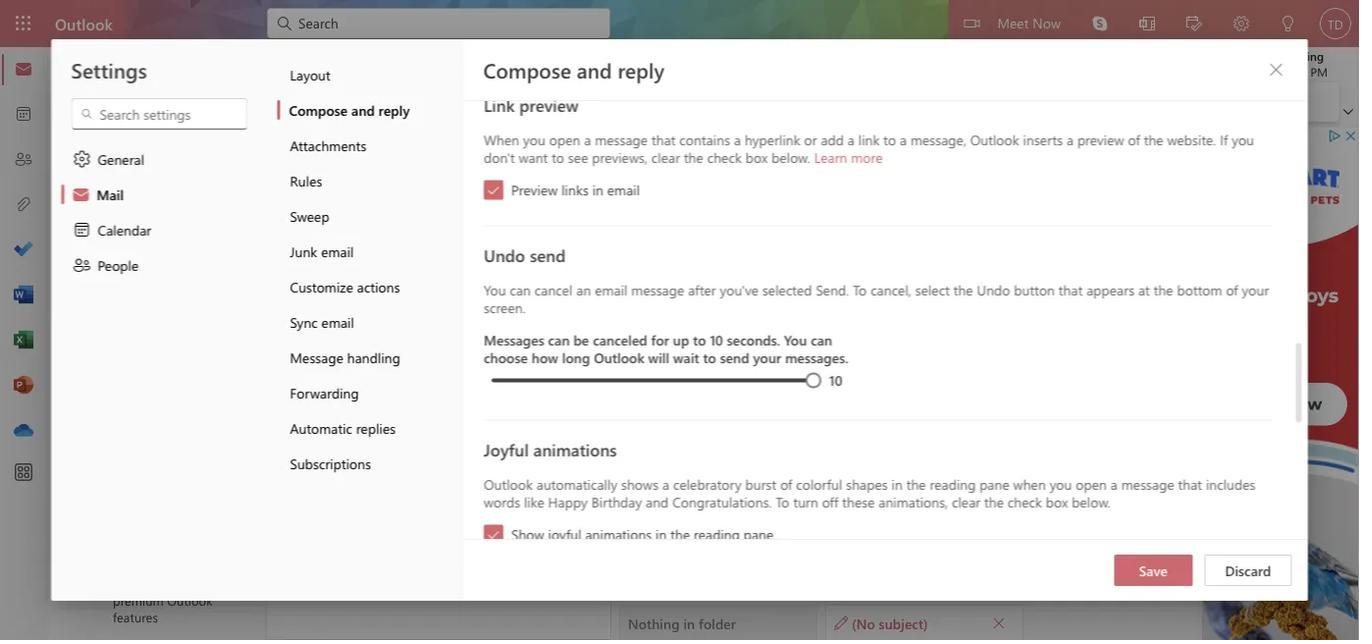 Task type: locate. For each thing, give the bounding box(es) containing it.
0 horizontal spatial to
[[631, 299, 646, 319]]

0 horizontal spatial reading
[[694, 525, 740, 543]]

0 vertical spatial reading
[[930, 475, 976, 493]]

reply down outlook banner
[[618, 56, 665, 83]]


[[72, 149, 92, 169]]

0 vertical spatial and
[[577, 56, 612, 83]]

reply inside tab panel
[[618, 56, 665, 83]]

screen.
[[483, 298, 525, 317]]

message inside outlook automatically shows a celebratory burst of colorful shapes in the reading pane when you open a message that includes words like happy birthday and congratulations. to turn off these animations, clear the check box below.
[[1121, 475, 1174, 493]]

0 vertical spatial 
[[1269, 62, 1285, 78]]

0 horizontal spatial 10
[[710, 330, 723, 349]]

 (no subject)
[[834, 614, 928, 632]]

0 vertical spatial animations
[[533, 438, 617, 461]]

0 horizontal spatial -
[[462, 317, 467, 335]]

long
[[562, 349, 590, 367]]

0 horizontal spatial clear
[[651, 148, 680, 166]]

home
[[112, 53, 149, 71]]

you inside you can cancel an email message after you've selected send. to cancel, select the undo button that appears at the bottom of your screen.
[[483, 280, 506, 298]]

1 horizontal spatial your
[[1242, 280, 1269, 298]]

can left be
[[548, 330, 569, 349]]

 button left pm
[[1261, 54, 1292, 85]]

if
[[1220, 130, 1228, 148]]

a right link
[[900, 130, 907, 148]]

 inside  meeting 12:00 pm
[[1256, 58, 1272, 74]]

0 vertical spatial that
[[651, 130, 675, 148]]

outlook left inserts
[[970, 130, 1019, 148]]

1 horizontal spatial to
[[776, 493, 789, 511]]

outlook right premium
[[167, 592, 213, 609]]

1 horizontal spatial 
[[1256, 58, 1272, 74]]

1 vertical spatial of
[[1226, 280, 1238, 298]]

dialog containing settings
[[0, 0, 1360, 640]]

compose up "link preview"
[[483, 56, 571, 83]]

word image
[[14, 286, 33, 305]]

a right inserts
[[1067, 130, 1074, 148]]

10 up the points
[[710, 330, 723, 349]]

joyful animations
[[483, 438, 617, 461]]

below.
[[771, 148, 810, 166], [1072, 493, 1111, 511]]

0 vertical spatial you
[[483, 280, 506, 298]]

and inside button
[[352, 101, 375, 119]]

nothing inside nothing in folder looks empty over here.
[[385, 527, 436, 545]]


[[964, 16, 980, 31]]

message up "include" group
[[298, 53, 352, 71]]

1 vertical spatial  button
[[986, 609, 1013, 637]]

can
[[509, 280, 531, 298], [548, 330, 569, 349], [811, 330, 832, 349]]

and inside outlook automatically shows a celebratory burst of colorful shapes in the reading pane when you open a message that includes words like happy birthday and congratulations. to turn off these animations, clear the check box below.
[[646, 493, 668, 511]]

calendar image
[[14, 105, 33, 125]]

 for  button to the right
[[1269, 62, 1285, 78]]

0 vertical spatial send
[[530, 244, 565, 267]]

1 horizontal spatial can
[[548, 330, 569, 349]]

favorites
[[119, 139, 182, 160]]

1 vertical spatial 
[[72, 220, 92, 240]]

 inside link preview element
[[486, 183, 500, 197]]

customize actions
[[290, 277, 400, 295]]

0 vertical spatial to
[[853, 280, 867, 298]]

the right previews,
[[684, 148, 703, 166]]

outlook inside banner
[[55, 13, 113, 34]]

outlook inside premium outlook features
[[167, 592, 213, 609]]

concern,
[[739, 299, 799, 319]]

message,
[[910, 130, 966, 148]]

folder for nothing in folder
[[699, 614, 736, 632]]

1 - from the left
[[462, 317, 467, 335]]

 filter
[[495, 255, 552, 274]]

link preview element
[[483, 130, 1271, 200]]

open inside the when you open a message that contains a hyperlink or add a link to a message, outlook inserts a preview of the website. if you don't want to see previews, clear the check box below.
[[549, 130, 580, 148]]

check inside the when you open a message that contains a hyperlink or add a link to a message, outlook inserts a preview of the website. if you don't want to see previews, clear the check box below.
[[707, 148, 742, 166]]

outlook inside the when you open a message that contains a hyperlink or add a link to a message, outlook inserts a preview of the website. if you don't want to see previews, clear the check box below.
[[970, 130, 1019, 148]]

message inside tab list
[[298, 53, 352, 71]]

10 down messages.
[[829, 371, 842, 389]]

2 horizontal spatial and
[[646, 493, 668, 511]]

1 vertical spatial 
[[486, 528, 500, 541]]

can up ad
[[509, 280, 531, 298]]

 left pm
[[1269, 62, 1285, 78]]

below. inside the when you open a message that contains a hyperlink or add a link to a message, outlook inserts a preview of the website. if you don't want to see previews, clear the check box below.
[[771, 148, 810, 166]]

compose inside tab panel
[[483, 56, 571, 83]]

1 horizontal spatial 
[[1269, 62, 1285, 78]]

tree
[[72, 406, 230, 640]]

pane
[[980, 475, 1009, 493], [743, 525, 773, 543]]

0 vertical spatial check
[[707, 148, 742, 166]]

 button
[[1078, 143, 1117, 175]]

0 vertical spatial your
[[1242, 280, 1269, 298]]

1 vertical spatial check
[[1008, 493, 1042, 511]]

joyful animations element
[[483, 475, 1271, 544]]

hyperlink
[[745, 130, 800, 148]]

1 horizontal spatial folder
[[699, 614, 736, 632]]

tab list containing home
[[97, 47, 675, 78]]

actions
[[357, 277, 400, 295]]

0 horizontal spatial 
[[993, 616, 1006, 630]]


[[72, 255, 92, 275]]

1  from the top
[[486, 183, 500, 197]]

you down concern, at the top of the page
[[784, 330, 807, 349]]

0 horizontal spatial box
[[745, 148, 768, 166]]

compose and reply inside tab panel
[[483, 56, 665, 83]]

after
[[688, 280, 716, 298]]

1 horizontal spatial button
[[1014, 280, 1055, 298]]

0 horizontal spatial you
[[483, 280, 506, 298]]

0 horizontal spatial your
[[753, 349, 781, 367]]

to inside text field
[[631, 299, 646, 319]]

tab list
[[97, 47, 675, 78]]

you can cancel an email message after you've selected send. to cancel, select the undo button that appears at the bottom of your screen.
[[483, 280, 1269, 317]]

 inside compose and reply tab panel
[[1269, 62, 1285, 78]]

check
[[707, 148, 742, 166], [1008, 493, 1042, 511]]

1 vertical spatial nothing
[[628, 614, 680, 632]]

0 vertical spatial compose
[[483, 56, 571, 83]]

favorites tree item
[[72, 132, 230, 171]]

pane down congratulations. on the bottom of page
[[743, 525, 773, 543]]

of inside outlook automatically shows a celebratory burst of colorful shapes in the reading pane when you open a message that includes words like happy birthday and congratulations. to turn off these animations, clear the check box below.
[[780, 475, 792, 493]]

don't
[[483, 148, 515, 166]]

in inside outlook automatically shows a celebratory burst of colorful shapes in the reading pane when you open a message that includes words like happy birthday and congratulations. to turn off these animations, clear the check box below.
[[891, 475, 903, 493]]

0 vertical spatial button
[[1014, 280, 1055, 298]]

sync
[[290, 313, 318, 331]]

filter
[[522, 255, 552, 273]]

 for link preview
[[486, 183, 500, 197]]

0 horizontal spatial of
[[780, 475, 792, 493]]

 button right subject)
[[986, 609, 1013, 637]]

0 vertical spatial compose and reply
[[483, 56, 665, 83]]

1 horizontal spatial box
[[1046, 493, 1068, 511]]

see
[[568, 148, 588, 166]]

0 horizontal spatial button
[[671, 373, 715, 392]]

below. left learn
[[771, 148, 810, 166]]

1 horizontal spatial compose and reply
[[483, 56, 665, 83]]

clear right previews,
[[651, 148, 680, 166]]

 tree item
[[72, 210, 230, 249]]

 up view
[[486, 183, 500, 197]]

compose inside button
[[289, 101, 348, 119]]

nothing down show joyful animations in the reading pane
[[628, 614, 680, 632]]

0 vertical spatial open
[[549, 130, 580, 148]]

1 vertical spatial you
[[784, 330, 807, 349]]

application
[[0, 0, 1360, 640]]

1 horizontal spatial -
[[501, 317, 506, 335]]

mike@example.com button
[[346, 154, 499, 180]]

compose and reply
[[483, 56, 665, 83], [289, 101, 410, 119]]

animations up automatically
[[533, 438, 617, 461]]

outlook down monthly
[[594, 349, 644, 367]]

Message body, press Alt+F10 to exit text field
[[631, 299, 1166, 572]]

 sent items
[[117, 220, 208, 240]]

calendar
[[98, 220, 151, 239]]

0 vertical spatial folder
[[456, 527, 493, 545]]

0 horizontal spatial open
[[549, 130, 580, 148]]

compose and reply heading
[[483, 56, 665, 83]]

1 horizontal spatial of
[[1128, 130, 1140, 148]]

0 horizontal spatial preview
[[519, 94, 578, 116]]

happy
[[548, 493, 587, 511]]

document
[[0, 0, 1360, 640]]

open right want
[[549, 130, 580, 148]]

reading
[[930, 475, 976, 493], [694, 525, 740, 543]]

of inside you can cancel an email message after you've selected send. to cancel, select the undo button that appears at the bottom of your screen.
[[1226, 280, 1238, 298]]

2 horizontal spatial that
[[1178, 475, 1202, 493]]

compose down layout
[[289, 101, 348, 119]]

2 horizontal spatial of
[[1226, 280, 1238, 298]]

1 horizontal spatial you
[[784, 330, 807, 349]]

of up 
[[1128, 130, 1140, 148]]

reading down congratulations. on the bottom of page
[[694, 525, 740, 543]]

0 horizontal spatial folder
[[456, 527, 493, 545]]

1 vertical spatial 
[[993, 616, 1006, 630]]

10 inside "messages can be canceled for up to 10 seconds. you can choose how long outlook will wait to send your messages."
[[710, 330, 723, 349]]

preview up 
[[1077, 130, 1124, 148]]

preview down compose and reply heading
[[519, 94, 578, 116]]

turn
[[793, 493, 818, 511]]

clear right animations, on the right of the page
[[952, 493, 980, 511]]

a right when
[[1111, 475, 1118, 493]]

your right bottom
[[1242, 280, 1269, 298]]


[[67, 54, 88, 75]]

here.
[[480, 553, 509, 571]]

0 vertical spatial below.
[[771, 148, 810, 166]]

0 vertical spatial 
[[1256, 58, 1272, 74]]

send
[[530, 244, 565, 267], [720, 349, 749, 367]]

onedrive image
[[14, 421, 33, 441]]

to do image
[[14, 241, 33, 260]]

draw
[[549, 53, 580, 71]]

you inside outlook automatically shows a celebratory burst of colorful shapes in the reading pane when you open a message that includes words like happy birthday and congratulations. to turn off these animations, clear the check box below.
[[1050, 475, 1072, 493]]

0 vertical spatial 10
[[710, 330, 723, 349]]

0 horizontal spatial can
[[509, 280, 531, 298]]

you down 
[[483, 280, 506, 298]]

0 horizontal spatial reply
[[379, 101, 410, 119]]

1 vertical spatial compose and reply
[[289, 101, 410, 119]]

2 horizontal spatial can
[[811, 330, 832, 349]]

compose and reply tab panel
[[464, 39, 1308, 601]]

message inside the when you open a message that contains a hyperlink or add a link to a message, outlook inserts a preview of the website. if you don't want to see previews, clear the check box below.
[[595, 130, 648, 148]]

 left 12:00
[[1256, 58, 1272, 74]]

message left includes
[[1121, 475, 1174, 493]]

of right burst
[[780, 475, 792, 493]]

a left previews,
[[584, 130, 591, 148]]

choose
[[483, 349, 528, 367]]

pane inside outlook automatically shows a celebratory burst of colorful shapes in the reading pane when you open a message that includes words like happy birthday and congratulations. to turn off these animations, clear the check box below.
[[980, 475, 1009, 493]]

clear inside outlook automatically shows a celebratory burst of colorful shapes in the reading pane when you open a message that includes words like happy birthday and congratulations. to turn off these animations, clear the check box below.
[[952, 493, 980, 511]]

that inside you can cancel an email message after you've selected send. to cancel, select the undo button that appears at the bottom of your screen.
[[1059, 280, 1083, 298]]

 inside settings tab list
[[72, 220, 92, 240]]

0 horizontal spatial nothing
[[385, 527, 436, 545]]

2 horizontal spatial to
[[853, 280, 867, 298]]

pane left when
[[980, 475, 1009, 493]]

folder for nothing in folder looks empty over here.
[[456, 527, 493, 545]]

1 horizontal spatial undo
[[977, 280, 1010, 298]]

0 horizontal spatial compose
[[289, 101, 348, 119]]

1 vertical spatial clear
[[952, 493, 980, 511]]

preview
[[519, 94, 578, 116], [1077, 130, 1124, 148]]


[[1269, 62, 1285, 78], [993, 616, 1006, 630]]

ad
[[525, 299, 537, 313]]

button inside bullet points button
[[671, 373, 715, 392]]

preview links in email
[[511, 181, 640, 199]]

0 horizontal spatial undo
[[483, 244, 525, 267]]

- right 12
[[462, 317, 467, 335]]

can inside you can cancel an email message after you've selected send. to cancel, select the undo button that appears at the bottom of your screen.
[[509, 280, 531, 298]]

1 horizontal spatial check
[[1008, 493, 1042, 511]]

0 horizontal spatial send
[[530, 244, 565, 267]]

of inside the when you open a message that contains a hyperlink or add a link to a message, outlook inserts a preview of the website. if you don't want to see previews, clear the check box below.
[[1128, 130, 1140, 148]]

message inside dialog
[[290, 348, 344, 366]]

 inside the reading pane 'main content'
[[993, 616, 1006, 630]]

empty
[[407, 553, 446, 571]]

more apps image
[[14, 463, 33, 483]]

replies
[[356, 419, 396, 437]]

outlook down joyful
[[483, 475, 533, 493]]

t mobile image
[[276, 300, 308, 332]]

the right at
[[1154, 280, 1173, 298]]

left-rail-appbar navigation
[[4, 47, 43, 454]]

0 horizontal spatial and
[[352, 101, 375, 119]]

clear
[[651, 148, 680, 166], [952, 493, 980, 511]]

send right bullet at bottom
[[720, 349, 749, 367]]

 for  button to the left
[[993, 616, 1006, 630]]

2  from the top
[[486, 528, 500, 541]]

add
[[821, 130, 844, 148]]

meet now
[[998, 13, 1061, 31]]

button inside you can cancel an email message after you've selected send. to cancel, select the undo button that appears at the bottom of your screen.
[[1014, 280, 1055, 298]]

0 vertical spatial reply
[[618, 56, 665, 83]]

folder inside nothing in folder looks empty over here.
[[456, 527, 493, 545]]

1 vertical spatial folder
[[699, 614, 736, 632]]

settings
[[71, 56, 147, 83]]

24
[[590, 317, 605, 335]]

nothing inside button
[[628, 614, 680, 632]]

message up the whom it
[[631, 280, 684, 298]]

128gb
[[510, 317, 550, 335]]

1 vertical spatial message
[[631, 280, 684, 298]]

outlook up  button
[[55, 13, 113, 34]]

1 vertical spatial open
[[1076, 475, 1107, 493]]

to
[[853, 280, 867, 298], [631, 299, 646, 319], [776, 493, 789, 511]]

forwarding button
[[277, 375, 463, 410]]

whom it
[[649, 299, 703, 319]]

nothing for nothing in folder looks empty over here.
[[385, 527, 436, 545]]

you inside "messages can be canceled for up to 10 seconds. you can choose how long outlook will wait to send your messages."
[[784, 330, 807, 349]]

clear inside the when you open a message that contains a hyperlink or add a link to a message, outlook inserts a preview of the website. if you don't want to see previews, clear the check box below.
[[651, 148, 680, 166]]

 right subject)
[[993, 616, 1006, 630]]

1 horizontal spatial reading
[[930, 475, 976, 493]]

message handling button
[[277, 340, 463, 375]]

handling
[[347, 348, 401, 366]]

1 vertical spatial that
[[1059, 280, 1083, 298]]

animations down birthday
[[585, 525, 652, 543]]

that left "contains" in the top of the page
[[651, 130, 675, 148]]

premium
[[113, 592, 164, 609]]

up
[[673, 330, 689, 349]]

1 vertical spatial reply
[[379, 101, 410, 119]]

off
[[822, 493, 838, 511]]

 up here.
[[486, 528, 500, 541]]

folder inside button
[[699, 614, 736, 632]]

of right bottom
[[1226, 280, 1238, 298]]

shows
[[621, 475, 658, 493]]

when you open a message that contains a hyperlink or add a link to a message, outlook inserts a preview of the website. if you don't want to see previews, clear the check box below.
[[483, 130, 1254, 166]]

1 horizontal spatial preview
[[1077, 130, 1124, 148]]

reply down layout button
[[379, 101, 410, 119]]

send.
[[816, 280, 849, 298]]

compose and reply down layout button
[[289, 101, 410, 119]]

1 horizontal spatial 10
[[829, 371, 842, 389]]

can down send.
[[811, 330, 832, 349]]

dialog
[[0, 0, 1360, 640]]

1 vertical spatial box
[[1046, 493, 1068, 511]]

monthly
[[609, 317, 659, 335]]

1 vertical spatial pane
[[743, 525, 773, 543]]

outlook automatically shows a celebratory burst of colorful shapes in the reading pane when you open a message that includes words like happy birthday and congratulations. to turn off these animations, clear the check box below.
[[483, 475, 1256, 511]]

 up the 
[[72, 220, 92, 240]]

message right see
[[595, 130, 648, 148]]

that left the appears
[[1059, 280, 1083, 298]]

application containing settings
[[0, 0, 1360, 640]]

1 vertical spatial compose
[[289, 101, 348, 119]]

1 vertical spatial button
[[671, 373, 715, 392]]

in inside nothing in folder looks empty over here.
[[440, 527, 452, 545]]

send up cancel
[[530, 244, 565, 267]]

to right send.
[[853, 280, 867, 298]]

to left turn
[[776, 493, 789, 511]]

message
[[298, 53, 352, 71], [290, 348, 344, 366]]


[[495, 255, 515, 274]]

open inside outlook automatically shows a celebratory burst of colorful shapes in the reading pane when you open a message that includes words like happy birthday and congratulations. to turn off these animations, clear the check box below.
[[1076, 475, 1107, 493]]

files image
[[14, 195, 33, 215]]

undo right select
[[977, 280, 1010, 298]]

message down sync email
[[290, 348, 344, 366]]

undo down the  view profile
[[483, 244, 525, 267]]

0 vertical spatial clear
[[651, 148, 680, 166]]

nothing up empty
[[385, 527, 436, 545]]

subscriptions button
[[277, 446, 463, 481]]

1 horizontal spatial pane
[[980, 475, 1009, 493]]

0 horizontal spatial below.
[[771, 148, 810, 166]]

reply
[[618, 56, 665, 83], [379, 101, 410, 119]]

reading left when
[[930, 475, 976, 493]]

button down wait
[[671, 373, 715, 392]]

a right shows
[[662, 475, 669, 493]]

message for message
[[298, 53, 352, 71]]

compose and reply up "link preview"
[[483, 56, 665, 83]]

can for link preview
[[548, 330, 569, 349]]

2 vertical spatial that
[[1178, 475, 1202, 493]]

attachments button
[[277, 128, 463, 163]]

1 horizontal spatial you
[[1050, 475, 1072, 493]]

0 horizontal spatial 
[[72, 220, 92, 240]]

message button
[[283, 47, 366, 78]]

1 vertical spatial to
[[631, 299, 646, 319]]

2 vertical spatial and
[[646, 493, 668, 511]]

1 vertical spatial and
[[352, 101, 375, 119]]

your inside you can cancel an email message after you've selected send. to cancel, select the undo button that appears at the bottom of your screen.
[[1242, 280, 1269, 298]]

links
[[561, 181, 588, 199]]

to up the canceled
[[631, 299, 646, 319]]

below. right when
[[1072, 493, 1111, 511]]

that left includes
[[1178, 475, 1202, 493]]

2 vertical spatial message
[[1121, 475, 1174, 493]]

 meeting 12:00 pm
[[1256, 48, 1328, 79]]

the right select
[[953, 280, 973, 298]]

the down congratulations. on the bottom of page
[[670, 525, 690, 543]]

0 vertical spatial 
[[486, 183, 500, 197]]

outlook inside "messages can be canceled for up to 10 seconds. you can choose how long outlook will wait to send your messages."
[[594, 349, 644, 367]]

button left the appears
[[1014, 280, 1055, 298]]

joyful
[[483, 438, 528, 461]]

items
[[175, 221, 208, 239]]

open right when
[[1076, 475, 1107, 493]]

1 horizontal spatial send
[[720, 349, 749, 367]]

1 horizontal spatial compose
[[483, 56, 571, 83]]

email inside link preview element
[[607, 181, 640, 199]]

premium outlook features
[[113, 592, 213, 625]]

in
[[592, 181, 603, 199], [891, 475, 903, 493], [655, 525, 667, 543], [440, 527, 452, 545], [684, 614, 695, 632]]

email inside you can cancel an email message after you've selected send. to cancel, select the undo button that appears at the bottom of your screen.
[[595, 280, 627, 298]]

0 horizontal spatial compose and reply
[[289, 101, 410, 119]]

1 horizontal spatial nothing
[[628, 614, 680, 632]]

your down concern, at the top of the page
[[753, 349, 781, 367]]

1 vertical spatial animations
[[585, 525, 652, 543]]

- right blue
[[501, 317, 506, 335]]

nothing in folder looks empty over here.
[[368, 527, 509, 571]]

the right shapes
[[906, 475, 926, 493]]

 inside the joyful animations element
[[486, 528, 500, 541]]

be
[[573, 330, 589, 349]]



Task type: describe. For each thing, give the bounding box(es) containing it.
forwarding
[[290, 383, 359, 402]]

m button
[[287, 154, 334, 201]]

undo send element
[[483, 280, 1271, 394]]

like
[[524, 493, 544, 511]]

discard
[[1226, 561, 1272, 579]]


[[834, 616, 848, 630]]

for
[[651, 330, 669, 349]]

1 horizontal spatial and
[[577, 56, 612, 83]]


[[117, 220, 136, 240]]

burst
[[745, 475, 776, 493]]


[[375, 92, 394, 112]]

the up 
[[1144, 130, 1163, 148]]

0 vertical spatial undo
[[483, 244, 525, 267]]

people
[[98, 256, 139, 274]]

0 horizontal spatial pane
[[743, 525, 773, 543]]

reply inside button
[[379, 101, 410, 119]]

home button
[[98, 47, 164, 78]]

to inside you can cancel an email message after you've selected send. to cancel, select the undo button that appears at the bottom of your screen.
[[853, 280, 867, 298]]

preview
[[511, 181, 558, 199]]

message list section
[[267, 131, 725, 639]]

to right link
[[883, 130, 896, 148]]

check inside outlook automatically shows a celebratory burst of colorful shapes in the reading pane when you open a message that includes words like happy birthday and congratulations. to turn off these animations, clear the check box below.
[[1008, 493, 1042, 511]]

message inside you can cancel an email message after you've selected send. to cancel, select the undo button that appears at the bottom of your screen.
[[631, 280, 684, 298]]

automatic replies
[[290, 419, 396, 437]]

to left see
[[551, 148, 564, 166]]

undo send
[[483, 244, 565, 267]]

over
[[449, 553, 476, 571]]


[[459, 207, 474, 223]]

learn more
[[814, 148, 883, 166]]

settings heading
[[71, 56, 147, 83]]

 for 
[[72, 220, 92, 240]]

 pictures
[[375, 92, 446, 112]]

an
[[576, 280, 591, 298]]

to right up
[[693, 330, 706, 349]]


[[80, 107, 94, 121]]

view
[[482, 205, 511, 223]]

website.
[[1167, 130, 1216, 148]]

preview inside the when you open a message that contains a hyperlink or add a link to a message, outlook inserts a preview of the website. if you don't want to see previews, clear the check box below.
[[1077, 130, 1124, 148]]

 button
[[81, 132, 115, 168]]

message handling
[[290, 348, 401, 366]]

payments)
[[663, 317, 725, 335]]

include group
[[60, 82, 622, 122]]

messages
[[483, 330, 544, 349]]

more
[[851, 148, 883, 166]]

(with
[[553, 317, 586, 335]]

contains
[[679, 130, 730, 148]]

 for  meeting 12:00 pm
[[1256, 58, 1272, 74]]

discard button
[[1205, 555, 1292, 586]]

to inside outlook automatically shows a celebratory burst of colorful shapes in the reading pane when you open a message that includes words like happy birthday and congratulations. to turn off these animations, clear the check box below.
[[776, 493, 789, 511]]

 for joyful animations
[[486, 528, 500, 541]]

to right wait
[[703, 349, 716, 367]]

layout
[[290, 65, 331, 83]]

people image
[[14, 150, 33, 170]]

congratulations.
[[672, 493, 772, 511]]

subject)
[[879, 614, 928, 632]]

a right "contains" in the top of the page
[[734, 130, 741, 148]]

automatically
[[536, 475, 617, 493]]

blue
[[471, 317, 497, 335]]

junk email
[[290, 242, 354, 260]]

that inside the when you open a message that contains a hyperlink or add a link to a message, outlook inserts a preview of the website. if you don't want to see previews, clear the check box below.
[[651, 130, 675, 148]]

powerpoint image
[[14, 376, 33, 396]]

results
[[318, 253, 368, 274]]

sync email button
[[277, 304, 463, 340]]

box inside outlook automatically shows a celebratory burst of colorful shapes in the reading pane when you open a message that includes words like happy birthday and congratulations. to turn off these animations, clear the check box below.
[[1046, 493, 1068, 511]]

link
[[483, 94, 515, 116]]

birthday
[[591, 493, 642, 511]]

below. inside outlook automatically shows a celebratory burst of colorful shapes in the reading pane when you open a message that includes words like happy birthday and congratulations. to turn off these animations, clear the check box below.
[[1072, 493, 1111, 511]]


[[1139, 151, 1155, 167]]

junk email button
[[277, 234, 463, 269]]


[[117, 259, 136, 279]]

sweep
[[290, 207, 330, 225]]

save
[[1139, 561, 1168, 579]]

0 horizontal spatial you
[[523, 130, 545, 148]]

$0.00 apple iphone 12 - blue - 128gb (with 24 monthly payments)
[[318, 317, 725, 335]]

12:00
[[1280, 63, 1308, 79]]

reading pane main content
[[612, 123, 1198, 640]]

1 vertical spatial 10
[[829, 371, 842, 389]]

rules
[[290, 171, 322, 189]]

t-mobile
[[318, 297, 373, 315]]

premium outlook features button
[[72, 547, 266, 640]]

show
[[511, 525, 544, 543]]

a left link
[[848, 130, 855, 148]]

outlook inside outlook automatically shows a celebratory burst of colorful shapes in the reading pane when you open a message that includes words like happy birthday and congratulations. to turn off these animations, clear the check box below.
[[483, 475, 533, 493]]

1 horizontal spatial  button
[[1261, 54, 1292, 85]]

t
[[288, 307, 296, 325]]

or
[[804, 130, 817, 148]]

now
[[1033, 13, 1061, 31]]

nothing in folder
[[628, 614, 736, 632]]

rules button
[[277, 163, 463, 198]]

mike@example.com
[[346, 154, 499, 177]]

the left when
[[984, 493, 1004, 511]]

automatic
[[290, 419, 353, 437]]

settings tab list
[[52, 39, 268, 601]]

1 vertical spatial reading
[[694, 525, 740, 543]]

text
[[495, 53, 518, 71]]

2 - from the left
[[501, 317, 506, 335]]

can for compose and reply
[[509, 280, 531, 298]]

colorful
[[796, 475, 842, 493]]

bullet
[[671, 353, 709, 373]]

includes
[[1206, 475, 1256, 493]]

messages can be canceled for up to 10 seconds. you can choose how long outlook will wait to send your messages.
[[483, 330, 848, 367]]

t-
[[318, 297, 331, 315]]

that inside outlook automatically shows a celebratory burst of colorful shapes in the reading pane when you open a message that includes words like happy birthday and congratulations. to turn off these animations, clear the check box below.
[[1178, 475, 1202, 493]]

customize
[[290, 277, 353, 295]]

mike@example.com image
[[287, 154, 334, 201]]

your inside "messages can be canceled for up to 10 seconds. you can choose how long outlook will wait to send your messages."
[[753, 349, 781, 367]]

box inside the when you open a message that contains a hyperlink or add a link to a message, outlook inserts a preview of the website. if you don't want to see previews, clear the check box below.
[[745, 148, 768, 166]]

nothing for nothing in folder
[[628, 614, 680, 632]]

cancel,
[[870, 280, 911, 298]]

outlook banner
[[0, 0, 1360, 47]]

bottom
[[1177, 280, 1222, 298]]

2 horizontal spatial you
[[1232, 130, 1254, 148]]


[[467, 92, 487, 112]]

to whom it may concern,
[[631, 299, 799, 319]]

save button
[[1115, 555, 1193, 586]]

$0.00
[[318, 317, 351, 335]]

m
[[303, 167, 317, 188]]

animations,
[[878, 493, 948, 511]]

0 horizontal spatial  button
[[986, 609, 1013, 637]]


[[91, 142, 107, 158]]

learn more link
[[814, 148, 883, 166]]

profile
[[515, 205, 553, 223]]

reading inside outlook automatically shows a celebratory burst of colorful shapes in the reading pane when you open a message that includes words like happy birthday and congratulations. to turn off these animations, clear the check box below.
[[930, 475, 976, 493]]

send inside "messages can be canceled for up to 10 seconds. you can choose how long outlook will wait to send your messages."
[[720, 349, 749, 367]]

subscriptions
[[290, 454, 371, 472]]

favorites tree
[[72, 124, 230, 367]]

mail image
[[14, 60, 33, 80]]

compose and reply inside button
[[289, 101, 410, 119]]

message for message handling
[[290, 348, 344, 366]]

mobile
[[331, 297, 373, 315]]

bullet points button
[[671, 353, 755, 392]]

document containing settings
[[0, 0, 1360, 640]]

in inside button
[[684, 614, 695, 632]]

meeting
[[1280, 48, 1325, 63]]

excel image
[[14, 331, 33, 350]]

undo inside you can cancel an email message after you've selected send. to cancel, select the undo button that appears at the bottom of your screen.
[[977, 280, 1010, 298]]

Search settings search field
[[94, 104, 227, 124]]

link preview
[[483, 94, 578, 116]]



Task type: vqa. For each thing, say whether or not it's contained in the screenshot.

no



